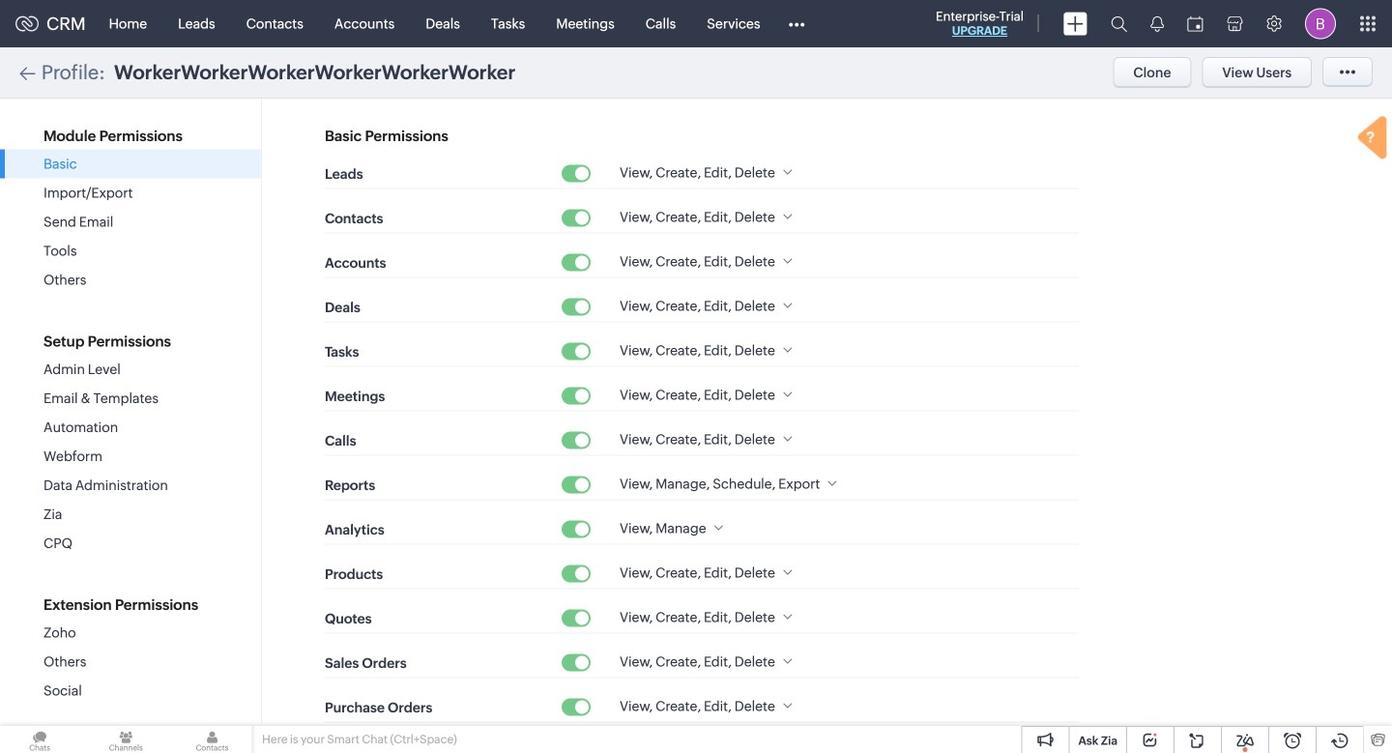 Task type: vqa. For each thing, say whether or not it's contained in the screenshot.
Territory related to Territory Rules
no



Task type: locate. For each thing, give the bounding box(es) containing it.
create menu image
[[1063, 12, 1088, 35]]

Other Modules field
[[776, 8, 817, 39]]

contacts image
[[172, 726, 252, 753]]

profile element
[[1293, 0, 1348, 47]]

create menu element
[[1052, 0, 1099, 47]]

chats image
[[0, 726, 79, 753]]

calendar image
[[1187, 16, 1204, 31]]



Task type: describe. For each thing, give the bounding box(es) containing it.
profile image
[[1305, 8, 1336, 39]]

signals image
[[1150, 15, 1164, 32]]

search element
[[1099, 0, 1139, 47]]

search image
[[1111, 15, 1127, 32]]

channels image
[[86, 726, 166, 753]]

logo image
[[15, 16, 39, 31]]

help image
[[1353, 113, 1392, 166]]

signals element
[[1139, 0, 1175, 47]]



